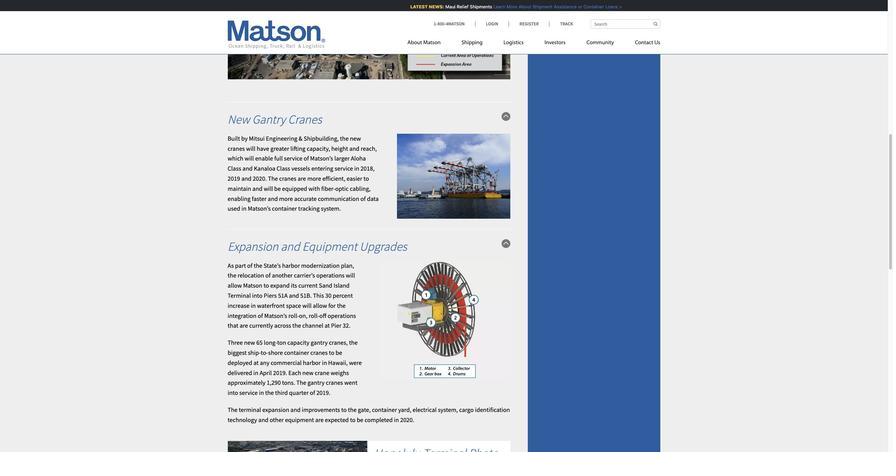 Task type: describe. For each thing, give the bounding box(es) containing it.
on,
[[299, 312, 308, 320]]

register link
[[509, 21, 549, 27]]

cargo
[[459, 406, 474, 414]]

new inside built by mitsui engineering & shipbuilding, the new cranes will have greater lifting capacity, height and reach, which will enable full service of matson's larger aloha class and kanaloa class vessels entering service in 2018, 2019 and 2020. the cranes are more efficient, easier to maintain and will be equipped with fiber-optic cabling, enabling faster and more accurate communication of data used in matson's container tracking system.
[[350, 135, 361, 143]]

maintain
[[228, 185, 251, 193]]

0 vertical spatial 2019.
[[273, 369, 287, 377]]

0 vertical spatial gantry
[[311, 339, 328, 347]]

full
[[274, 155, 283, 163]]

about matson
[[408, 40, 441, 46]]

system.
[[321, 205, 341, 213]]

will up on,
[[302, 302, 312, 310]]

expansion
[[228, 239, 278, 255]]

0 vertical spatial about
[[517, 4, 530, 9]]

in down aloha
[[354, 165, 359, 173]]

learn
[[492, 4, 504, 9]]

channel
[[302, 322, 323, 330]]

container inside built by mitsui engineering & shipbuilding, the new cranes will have greater lifting capacity, height and reach, which will enable full service of matson's larger aloha class and kanaloa class vessels entering service in 2018, 2019 and 2020. the cranes are more efficient, easier to maintain and will be equipped with fiber-optic cabling, enabling faster and more accurate communication of data used in matson's container tracking system.
[[272, 205, 297, 213]]

system,
[[438, 406, 458, 414]]

1 roll- from the left
[[288, 312, 299, 320]]

login link
[[475, 21, 509, 27]]

1 class from the left
[[228, 165, 241, 173]]

harbor inside three new 65 long-ton capacity gantry cranes, the biggest ship-to-shore container cranes to be deployed at any commercial harbor in hawaii, were delivered in april 2019. each new crane weighs approximately 1,290 tons. the gantry cranes went into service in the third quarter of 2019.
[[303, 359, 321, 367]]

and down which on the left top
[[243, 165, 253, 173]]

to-
[[261, 349, 268, 357]]

will down 'plan,' at the left of page
[[346, 272, 355, 280]]

expansion
[[262, 406, 289, 414]]

for
[[328, 302, 336, 310]]

in right used
[[242, 205, 247, 213]]

percent
[[333, 292, 353, 300]]

track
[[560, 21, 573, 27]]

1-
[[434, 21, 438, 27]]

and left other in the bottom left of the page
[[258, 416, 268, 425]]

0 horizontal spatial new
[[244, 339, 255, 347]]

currently
[[249, 322, 273, 330]]

us
[[654, 40, 660, 46]]

shipping link
[[451, 37, 493, 51]]

in left april
[[253, 369, 258, 377]]

larger
[[334, 155, 350, 163]]

relocation
[[238, 272, 264, 280]]

terminal
[[239, 406, 261, 414]]

at inside as part of the state's harbor modernization plan, the relocation of another carrier's operations will allow matson to expand its current sand island terminal into piers 51a and 51b. this 30 percent increase in waterfront space will allow for the integration of matson's roll-on, roll-off operations that are currently across the channel at pier 32.
[[325, 322, 330, 330]]

mitsui
[[249, 135, 265, 143]]

blue matson logo with ocean, shipping, truck, rail and logistics written beneath it. image
[[228, 21, 325, 49]]

went
[[344, 379, 358, 387]]

cranes up crane
[[310, 349, 328, 357]]

will down mitsui
[[246, 145, 255, 153]]

the inside three new 65 long-ton capacity gantry cranes, the biggest ship-to-shore container cranes to be deployed at any commercial harbor in hawaii, were delivered in april 2019. each new crane weighs approximately 1,290 tons. the gantry cranes went into service in the third quarter of 2019.
[[296, 379, 306, 387]]

expected
[[325, 416, 349, 425]]

commercial
[[271, 359, 302, 367]]

data
[[367, 195, 379, 203]]

30
[[325, 292, 332, 300]]

track link
[[549, 21, 573, 27]]

community
[[587, 40, 614, 46]]

other
[[270, 416, 284, 425]]

container inside the terminal expansion and improvements to the gate, container yard, electrical system, cargo identification technology and other equipment are expected to be completed in 2020.
[[372, 406, 397, 414]]

be inside the terminal expansion and improvements to the gate, container yard, electrical system, cargo identification technology and other equipment are expected to be completed in 2020.
[[357, 416, 363, 425]]

container inside three new 65 long-ton capacity gantry cranes, the biggest ship-to-shore container cranes to be deployed at any commercial harbor in hawaii, were delivered in april 2019. each new crane weighs approximately 1,290 tons. the gantry cranes went into service in the third quarter of 2019.
[[284, 349, 309, 357]]

1 horizontal spatial more
[[307, 175, 321, 183]]

backtop image
[[502, 240, 510, 248]]

and up aloha
[[349, 145, 359, 153]]

community link
[[576, 37, 625, 51]]

the down 1,290
[[265, 389, 274, 397]]

state's
[[264, 262, 281, 270]]

and up faster
[[252, 185, 262, 193]]

and up "state's"
[[281, 239, 300, 255]]

the inside built by mitsui engineering & shipbuilding, the new cranes will have greater lifting capacity, height and reach, which will enable full service of matson's larger aloha class and kanaloa class vessels entering service in 2018, 2019 and 2020. the cranes are more efficient, easier to maintain and will be equipped with fiber-optic cabling, enabling faster and more accurate communication of data used in matson's container tracking system.
[[340, 135, 349, 143]]

about inside about matson link
[[408, 40, 422, 46]]

the inside the terminal expansion and improvements to the gate, container yard, electrical system, cargo identification technology and other equipment are expected to be completed in 2020.
[[228, 406, 238, 414]]

upgrades
[[360, 239, 407, 255]]

login
[[486, 21, 498, 27]]

built by mitsui engineering & shipbuilding, the new cranes will have greater lifting capacity, height and reach, which will enable full service of matson's larger aloha class and kanaloa class vessels entering service in 2018, 2019 and 2020. the cranes are more efficient, easier to maintain and will be equipped with fiber-optic cabling, enabling faster and more accurate communication of data used in matson's container tracking system.
[[228, 135, 379, 213]]

32.
[[343, 322, 351, 330]]

entering
[[311, 165, 333, 173]]

reach,
[[361, 145, 377, 153]]

pier
[[331, 322, 341, 330]]

the down on,
[[292, 322, 301, 330]]

1,290
[[267, 379, 281, 387]]

weighs
[[331, 369, 349, 377]]

cranes up 'equipped'
[[279, 175, 296, 183]]

learn more about shipment assistance or container loans > link
[[492, 4, 620, 9]]

of down "state's"
[[265, 272, 271, 280]]

capacity,
[[307, 145, 330, 153]]

>
[[617, 4, 620, 9]]

cranes,
[[329, 339, 348, 347]]

to inside as part of the state's harbor modernization plan, the relocation of another carrier's operations will allow matson to expand its current sand island terminal into piers 51a and 51b. this 30 percent increase in waterfront space will allow for the integration of matson's roll-on, roll-off operations that are currently across the channel at pier 32.
[[264, 282, 269, 290]]

are inside the terminal expansion and improvements to the gate, container yard, electrical system, cargo identification technology and other equipment are expected to be completed in 2020.
[[315, 416, 324, 425]]

2018,
[[361, 165, 375, 173]]

of right part
[[247, 262, 252, 270]]

loans
[[604, 4, 616, 9]]

1 horizontal spatial allow
[[313, 302, 327, 310]]

the terminal expansion and improvements to the gate, container yard, electrical system, cargo identification technology and other equipment are expected to be completed in 2020.
[[228, 406, 510, 425]]

be inside built by mitsui engineering & shipbuilding, the new cranes will have greater lifting capacity, height and reach, which will enable full service of matson's larger aloha class and kanaloa class vessels entering service in 2018, 2019 and 2020. the cranes are more efficient, easier to maintain and will be equipped with fiber-optic cabling, enabling faster and more accurate communication of data used in matson's container tracking system.
[[274, 185, 281, 193]]

1 horizontal spatial 2019.
[[316, 389, 330, 397]]

1 vertical spatial more
[[279, 195, 293, 203]]

are inside built by mitsui engineering & shipbuilding, the new cranes will have greater lifting capacity, height and reach, which will enable full service of matson's larger aloha class and kanaloa class vessels entering service in 2018, 2019 and 2020. the cranes are more efficient, easier to maintain and will be equipped with fiber-optic cabling, enabling faster and more accurate communication of data used in matson's container tracking system.
[[298, 175, 306, 183]]

1 horizontal spatial service
[[284, 155, 302, 163]]

will right which on the left top
[[245, 155, 254, 163]]

800-
[[437, 21, 446, 27]]

shipment
[[531, 4, 551, 9]]

yard,
[[398, 406, 411, 414]]

that
[[228, 322, 238, 330]]

2020. inside built by mitsui engineering & shipbuilding, the new cranes will have greater lifting capacity, height and reach, which will enable full service of matson's larger aloha class and kanaloa class vessels entering service in 2018, 2019 and 2020. the cranes are more efficient, easier to maintain and will be equipped with fiber-optic cabling, enabling faster and more accurate communication of data used in matson's container tracking system.
[[253, 175, 267, 183]]

integration
[[228, 312, 256, 320]]

container
[[582, 4, 602, 9]]

matson's inside as part of the state's harbor modernization plan, the relocation of another carrier's operations will allow matson to expand its current sand island terminal into piers 51a and 51b. this 30 percent increase in waterfront space will allow for the integration of matson's roll-on, roll-off operations that are currently across the channel at pier 32.
[[264, 312, 287, 320]]

part
[[235, 262, 246, 270]]

in down approximately
[[259, 389, 264, 397]]

harbor inside as part of the state's harbor modernization plan, the relocation of another carrier's operations will allow matson to expand its current sand island terminal into piers 51a and 51b. this 30 percent increase in waterfront space will allow for the integration of matson's roll-on, roll-off operations that are currently across the channel at pier 32.
[[282, 262, 300, 270]]

top menu navigation
[[408, 37, 660, 51]]

increase
[[228, 302, 250, 310]]

long-
[[264, 339, 277, 347]]

latest
[[409, 4, 426, 9]]

2 vertical spatial new
[[302, 369, 314, 377]]

gantry
[[252, 112, 286, 127]]

technology
[[228, 416, 257, 425]]

three new 65 long-ton capacity gantry cranes, the biggest ship-to-shore container cranes to be deployed at any commercial harbor in hawaii, were delivered in april 2019. each new crane weighs approximately 1,290 tons. the gantry cranes went into service in the third quarter of 2019.
[[228, 339, 362, 397]]

at inside three new 65 long-ton capacity gantry cranes, the biggest ship-to-shore container cranes to be deployed at any commercial harbor in hawaii, were delivered in april 2019. each new crane weighs approximately 1,290 tons. the gantry cranes went into service in the third quarter of 2019.
[[253, 359, 259, 367]]

51a
[[278, 292, 288, 300]]

optic
[[335, 185, 349, 193]]

third
[[275, 389, 288, 397]]

and inside as part of the state's harbor modernization plan, the relocation of another carrier's operations will allow matson to expand its current sand island terminal into piers 51a and 51b. this 30 percent increase in waterfront space will allow for the integration of matson's roll-on, roll-off operations that are currently across the channel at pier 32.
[[289, 292, 299, 300]]

1-800-4matson
[[434, 21, 465, 27]]

to right expected
[[350, 416, 356, 425]]

enabling
[[228, 195, 251, 203]]

fiber-
[[321, 185, 335, 193]]

were
[[349, 359, 362, 367]]

hawaii,
[[328, 359, 348, 367]]



Task type: locate. For each thing, give the bounding box(es) containing it.
harbor up the another
[[282, 262, 300, 270]]

0 vertical spatial service
[[284, 155, 302, 163]]

1 horizontal spatial be
[[336, 349, 342, 357]]

into
[[252, 292, 263, 300], [228, 389, 238, 397]]

to up hawaii, at the bottom
[[329, 349, 334, 357]]

0 vertical spatial operations
[[316, 272, 345, 280]]

&
[[299, 135, 302, 143]]

and up maintain
[[241, 175, 251, 183]]

contact us link
[[625, 37, 660, 51]]

at left any
[[253, 359, 259, 367]]

1 vertical spatial container
[[284, 349, 309, 357]]

into inside three new 65 long-ton capacity gantry cranes, the biggest ship-to-shore container cranes to be deployed at any commercial harbor in hawaii, were delivered in april 2019. each new crane weighs approximately 1,290 tons. the gantry cranes went into service in the third quarter of 2019.
[[228, 389, 238, 397]]

of
[[304, 155, 309, 163], [361, 195, 366, 203], [247, 262, 252, 270], [265, 272, 271, 280], [258, 312, 263, 320], [310, 389, 315, 397]]

more
[[505, 4, 516, 9]]

0 horizontal spatial class
[[228, 165, 241, 173]]

2019. down commercial
[[273, 369, 287, 377]]

0 horizontal spatial service
[[239, 389, 258, 397]]

into inside as part of the state's harbor modernization plan, the relocation of another carrier's operations will allow matson to expand its current sand island terminal into piers 51a and 51b. this 30 percent increase in waterfront space will allow for the integration of matson's roll-on, roll-off operations that are currently across the channel at pier 32.
[[252, 292, 263, 300]]

to up expected
[[341, 406, 347, 414]]

container down 'equipped'
[[272, 205, 297, 213]]

1 vertical spatial harbor
[[303, 359, 321, 367]]

current
[[298, 282, 318, 290]]

2 vertical spatial are
[[315, 416, 324, 425]]

any
[[260, 359, 269, 367]]

0 vertical spatial matson's
[[310, 155, 333, 163]]

of up vessels
[[304, 155, 309, 163]]

container up 'completed'
[[372, 406, 397, 414]]

0 horizontal spatial roll-
[[288, 312, 299, 320]]

51b. this
[[300, 292, 324, 300]]

0 horizontal spatial at
[[253, 359, 259, 367]]

quarter
[[289, 389, 309, 397]]

0 horizontal spatial allow
[[228, 282, 242, 290]]

harbor up crane
[[303, 359, 321, 367]]

1 horizontal spatial the
[[268, 175, 278, 183]]

in inside as part of the state's harbor modernization plan, the relocation of another carrier's operations will allow matson to expand its current sand island terminal into piers 51a and 51b. this 30 percent increase in waterfront space will allow for the integration of matson's roll-on, roll-off operations that are currently across the channel at pier 32.
[[251, 302, 256, 310]]

are inside as part of the state's harbor modernization plan, the relocation of another carrier's operations will allow matson to expand its current sand island terminal into piers 51a and 51b. this 30 percent increase in waterfront space will allow for the integration of matson's roll-on, roll-off operations that are currently across the channel at pier 32.
[[240, 322, 248, 330]]

the up relocation
[[254, 262, 262, 270]]

be left 'equipped'
[[274, 185, 281, 193]]

4matson
[[446, 21, 465, 27]]

space
[[286, 302, 301, 310]]

1 horizontal spatial matson
[[423, 40, 441, 46]]

as part of the state's harbor modernization plan, the relocation of another carrier's operations will allow matson to expand its current sand island terminal into piers 51a and 51b. this 30 percent increase in waterfront space will allow for the integration of matson's roll-on, roll-off operations that are currently across the channel at pier 32.
[[228, 262, 356, 330]]

register
[[520, 21, 539, 27]]

0 vertical spatial matson
[[423, 40, 441, 46]]

cranes
[[288, 112, 322, 127]]

matson
[[423, 40, 441, 46], [243, 282, 262, 290]]

None search field
[[590, 20, 660, 29]]

2 horizontal spatial new
[[350, 135, 361, 143]]

2 roll- from the left
[[309, 312, 319, 320]]

1 horizontal spatial 2020.
[[400, 416, 414, 425]]

into down approximately
[[228, 389, 238, 397]]

to up piers at the left bottom of the page
[[264, 282, 269, 290]]

the down as
[[228, 272, 236, 280]]

0 vertical spatial harbor
[[282, 262, 300, 270]]

service
[[284, 155, 302, 163], [335, 165, 353, 173], [239, 389, 258, 397]]

roll-
[[288, 312, 299, 320], [309, 312, 319, 320]]

1 vertical spatial the
[[296, 379, 306, 387]]

0 vertical spatial allow
[[228, 282, 242, 290]]

latest news: maui relief shipments learn more about shipment assistance or container loans >
[[409, 4, 620, 9]]

maui
[[444, 4, 454, 9]]

aloha
[[351, 155, 366, 163]]

class up 2019
[[228, 165, 241, 173]]

2 vertical spatial service
[[239, 389, 258, 397]]

matson inside about matson link
[[423, 40, 441, 46]]

of right quarter
[[310, 389, 315, 397]]

1 horizontal spatial at
[[325, 322, 330, 330]]

and up equipment
[[290, 406, 301, 414]]

0 vertical spatial the
[[268, 175, 278, 183]]

1 vertical spatial into
[[228, 389, 238, 397]]

built
[[228, 135, 240, 143]]

new gantry cranes
[[228, 112, 322, 127]]

in down yard,
[[394, 416, 399, 425]]

be inside three new 65 long-ton capacity gantry cranes, the biggest ship-to-shore container cranes to be deployed at any commercial harbor in hawaii, were delivered in april 2019. each new crane weighs approximately 1,290 tons. the gantry cranes went into service in the third quarter of 2019.
[[336, 349, 342, 357]]

another
[[272, 272, 293, 280]]

cabling,
[[350, 185, 371, 193]]

the inside built by mitsui engineering & shipbuilding, the new cranes will have greater lifting capacity, height and reach, which will enable full service of matson's larger aloha class and kanaloa class vessels entering service in 2018, 2019 and 2020. the cranes are more efficient, easier to maintain and will be equipped with fiber-optic cabling, enabling faster and more accurate communication of data used in matson's container tracking system.
[[268, 175, 278, 183]]

to down 2018,
[[364, 175, 369, 183]]

service down larger
[[335, 165, 353, 173]]

0 horizontal spatial harbor
[[282, 262, 300, 270]]

operations up 32.
[[328, 312, 356, 320]]

to
[[364, 175, 369, 183], [264, 282, 269, 290], [329, 349, 334, 357], [341, 406, 347, 414], [350, 416, 356, 425]]

new right each
[[302, 369, 314, 377]]

0 vertical spatial into
[[252, 292, 263, 300]]

matson's down faster
[[248, 205, 271, 213]]

0 horizontal spatial into
[[228, 389, 238, 397]]

equipment
[[285, 416, 314, 425]]

1 vertical spatial matson's
[[248, 205, 271, 213]]

container down capacity
[[284, 349, 309, 357]]

service down lifting
[[284, 155, 302, 163]]

logistics link
[[493, 37, 534, 51]]

shipments
[[468, 4, 490, 9]]

more down 'equipped'
[[279, 195, 293, 203]]

the right the for
[[337, 302, 346, 310]]

new
[[228, 112, 250, 127]]

2 horizontal spatial service
[[335, 165, 353, 173]]

2 vertical spatial the
[[228, 406, 238, 414]]

gantry down channel
[[311, 339, 328, 347]]

completed
[[365, 416, 393, 425]]

0 horizontal spatial are
[[240, 322, 248, 330]]

matson inside as part of the state's harbor modernization plan, the relocation of another carrier's operations will allow matson to expand its current sand island terminal into piers 51a and 51b. this 30 percent increase in waterfront space will allow for the integration of matson's roll-on, roll-off operations that are currently across the channel at pier 32.
[[243, 282, 262, 290]]

investors link
[[534, 37, 576, 51]]

shipbuilding,
[[304, 135, 339, 143]]

container
[[272, 205, 297, 213], [284, 349, 309, 357], [372, 406, 397, 414]]

roll- up channel
[[309, 312, 319, 320]]

or
[[576, 4, 581, 9]]

cranes
[[228, 145, 245, 153], [279, 175, 296, 183], [310, 349, 328, 357], [326, 379, 343, 387]]

0 vertical spatial container
[[272, 205, 297, 213]]

1 vertical spatial are
[[240, 322, 248, 330]]

island
[[334, 282, 350, 290]]

0 vertical spatial are
[[298, 175, 306, 183]]

gantry
[[311, 339, 328, 347], [308, 379, 325, 387]]

1 vertical spatial operations
[[328, 312, 356, 320]]

1 horizontal spatial harbor
[[303, 359, 321, 367]]

kanaloa
[[254, 165, 275, 173]]

the up technology
[[228, 406, 238, 414]]

of inside three new 65 long-ton capacity gantry cranes, the biggest ship-to-shore container cranes to be deployed at any commercial harbor in hawaii, were delivered in april 2019. each new crane weighs approximately 1,290 tons. the gantry cranes went into service in the third quarter of 2019.
[[310, 389, 315, 397]]

into left piers at the left bottom of the page
[[252, 292, 263, 300]]

0 vertical spatial at
[[325, 322, 330, 330]]

service down approximately
[[239, 389, 258, 397]]

to inside built by mitsui engineering & shipbuilding, the new cranes will have greater lifting capacity, height and reach, which will enable full service of matson's larger aloha class and kanaloa class vessels entering service in 2018, 2019 and 2020. the cranes are more efficient, easier to maintain and will be equipped with fiber-optic cabling, enabling faster and more accurate communication of data used in matson's container tracking system.
[[364, 175, 369, 183]]

cranes down the weighs
[[326, 379, 343, 387]]

enable
[[255, 155, 273, 163]]

be down gate, at the left bottom
[[357, 416, 363, 425]]

approximately
[[228, 379, 266, 387]]

efficient,
[[322, 175, 345, 183]]

1 horizontal spatial into
[[252, 292, 263, 300]]

and down its
[[289, 292, 299, 300]]

0 vertical spatial 2020.
[[253, 175, 267, 183]]

about
[[517, 4, 530, 9], [408, 40, 422, 46]]

Search search field
[[590, 20, 660, 29]]

1 vertical spatial allow
[[313, 302, 327, 310]]

expand
[[270, 282, 290, 290]]

across
[[274, 322, 291, 330]]

0 horizontal spatial more
[[279, 195, 293, 203]]

2020. inside the terminal expansion and improvements to the gate, container yard, electrical system, cargo identification technology and other equipment are expected to be completed in 2020.
[[400, 416, 414, 425]]

2019
[[228, 175, 240, 183]]

0 horizontal spatial about
[[408, 40, 422, 46]]

off
[[319, 312, 326, 320]]

new up the reach,
[[350, 135, 361, 143]]

be down 'cranes,'
[[336, 349, 342, 357]]

the right 'cranes,'
[[349, 339, 358, 347]]

biggest
[[228, 349, 247, 357]]

matson's
[[310, 155, 333, 163], [248, 205, 271, 213], [264, 312, 287, 320]]

with
[[308, 185, 320, 193]]

plan,
[[341, 262, 354, 270]]

0 horizontal spatial 2019.
[[273, 369, 287, 377]]

of up currently
[[258, 312, 263, 320]]

2 class from the left
[[277, 165, 290, 173]]

which
[[228, 155, 243, 163]]

1 horizontal spatial are
[[298, 175, 306, 183]]

matson's up entering
[[310, 155, 333, 163]]

the up height
[[340, 135, 349, 143]]

2 vertical spatial matson's
[[264, 312, 287, 320]]

carrier's
[[294, 272, 315, 280]]

0 vertical spatial be
[[274, 185, 281, 193]]

matson down 1-
[[423, 40, 441, 46]]

1 horizontal spatial new
[[302, 369, 314, 377]]

service inside three new 65 long-ton capacity gantry cranes, the biggest ship-to-shore container cranes to be deployed at any commercial harbor in hawaii, were delivered in april 2019. each new crane weighs approximately 1,290 tons. the gantry cranes went into service in the third quarter of 2019.
[[239, 389, 258, 397]]

harbor
[[282, 262, 300, 270], [303, 359, 321, 367]]

2020. down yard,
[[400, 416, 414, 425]]

shore
[[268, 349, 283, 357]]

equipped
[[282, 185, 307, 193]]

2 horizontal spatial be
[[357, 416, 363, 425]]

allow up terminal in the left of the page
[[228, 282, 242, 290]]

and right faster
[[268, 195, 278, 203]]

and
[[349, 145, 359, 153], [243, 165, 253, 173], [241, 175, 251, 183], [252, 185, 262, 193], [268, 195, 278, 203], [281, 239, 300, 255], [289, 292, 299, 300], [290, 406, 301, 414], [258, 416, 268, 425]]

matson's down "waterfront"
[[264, 312, 287, 320]]

1 vertical spatial 2019.
[[316, 389, 330, 397]]

are down vessels
[[298, 175, 306, 183]]

1 vertical spatial be
[[336, 349, 342, 357]]

at left pier
[[325, 322, 330, 330]]

2 horizontal spatial the
[[296, 379, 306, 387]]

news:
[[427, 4, 442, 9]]

of left the data
[[361, 195, 366, 203]]

to inside three new 65 long-ton capacity gantry cranes, the biggest ship-to-shore container cranes to be deployed at any commercial harbor in hawaii, were delivered in april 2019. each new crane weighs approximately 1,290 tons. the gantry cranes went into service in the third quarter of 2019.
[[329, 349, 334, 357]]

class down full
[[277, 165, 290, 173]]

1 vertical spatial about
[[408, 40, 422, 46]]

about matson link
[[408, 37, 451, 51]]

easier
[[347, 175, 362, 183]]

2 horizontal spatial are
[[315, 416, 324, 425]]

1 vertical spatial matson
[[243, 282, 262, 290]]

capacity
[[287, 339, 309, 347]]

contact us
[[635, 40, 660, 46]]

the left gate, at the left bottom
[[348, 406, 357, 414]]

electrical
[[413, 406, 437, 414]]

1 horizontal spatial class
[[277, 165, 290, 173]]

communication
[[318, 195, 359, 203]]

are down improvements
[[315, 416, 324, 425]]

at
[[325, 322, 330, 330], [253, 359, 259, 367]]

backtop image
[[502, 112, 510, 121]]

accurate
[[294, 195, 317, 203]]

1 vertical spatial gantry
[[308, 379, 325, 387]]

1 vertical spatial service
[[335, 165, 353, 173]]

1 vertical spatial new
[[244, 339, 255, 347]]

in inside the terminal expansion and improvements to the gate, container yard, electrical system, cargo identification technology and other equipment are expected to be completed in 2020.
[[394, 416, 399, 425]]

matson down relocation
[[243, 282, 262, 290]]

1 vertical spatial 2020.
[[400, 416, 414, 425]]

faster
[[252, 195, 267, 203]]

are down integration
[[240, 322, 248, 330]]

in right increase
[[251, 302, 256, 310]]

0 vertical spatial more
[[307, 175, 321, 183]]

the up quarter
[[296, 379, 306, 387]]

roll- down space
[[288, 312, 299, 320]]

2 vertical spatial be
[[357, 416, 363, 425]]

gantry down crane
[[308, 379, 325, 387]]

0 horizontal spatial 2020.
[[253, 175, 267, 183]]

0 vertical spatial new
[[350, 135, 361, 143]]

search image
[[654, 22, 658, 26]]

cranes up which on the left top
[[228, 145, 245, 153]]

more up with
[[307, 175, 321, 183]]

ton
[[277, 339, 286, 347]]

2020. down kanaloa
[[253, 175, 267, 183]]

more
[[307, 175, 321, 183], [279, 195, 293, 203]]

will up faster
[[264, 185, 273, 193]]

the
[[268, 175, 278, 183], [296, 379, 306, 387], [228, 406, 238, 414]]

1 vertical spatial at
[[253, 359, 259, 367]]

2 vertical spatial container
[[372, 406, 397, 414]]

equipment
[[302, 239, 357, 255]]

1 horizontal spatial about
[[517, 4, 530, 9]]

0 horizontal spatial matson
[[243, 282, 262, 290]]

0 horizontal spatial the
[[228, 406, 238, 414]]

allow
[[228, 282, 242, 290], [313, 302, 327, 310]]

new left 65
[[244, 339, 255, 347]]

in up crane
[[322, 359, 327, 367]]

the down kanaloa
[[268, 175, 278, 183]]

2019. up improvements
[[316, 389, 330, 397]]

operations up the sand at the bottom of the page
[[316, 272, 345, 280]]

1 horizontal spatial roll-
[[309, 312, 319, 320]]

allow up off
[[313, 302, 327, 310]]

the inside the terminal expansion and improvements to the gate, container yard, electrical system, cargo identification technology and other equipment are expected to be completed in 2020.
[[348, 406, 357, 414]]

in
[[354, 165, 359, 173], [242, 205, 247, 213], [251, 302, 256, 310], [322, 359, 327, 367], [253, 369, 258, 377], [259, 389, 264, 397], [394, 416, 399, 425]]

0 horizontal spatial be
[[274, 185, 281, 193]]



Task type: vqa. For each thing, say whether or not it's contained in the screenshot.
Relief at the top right
yes



